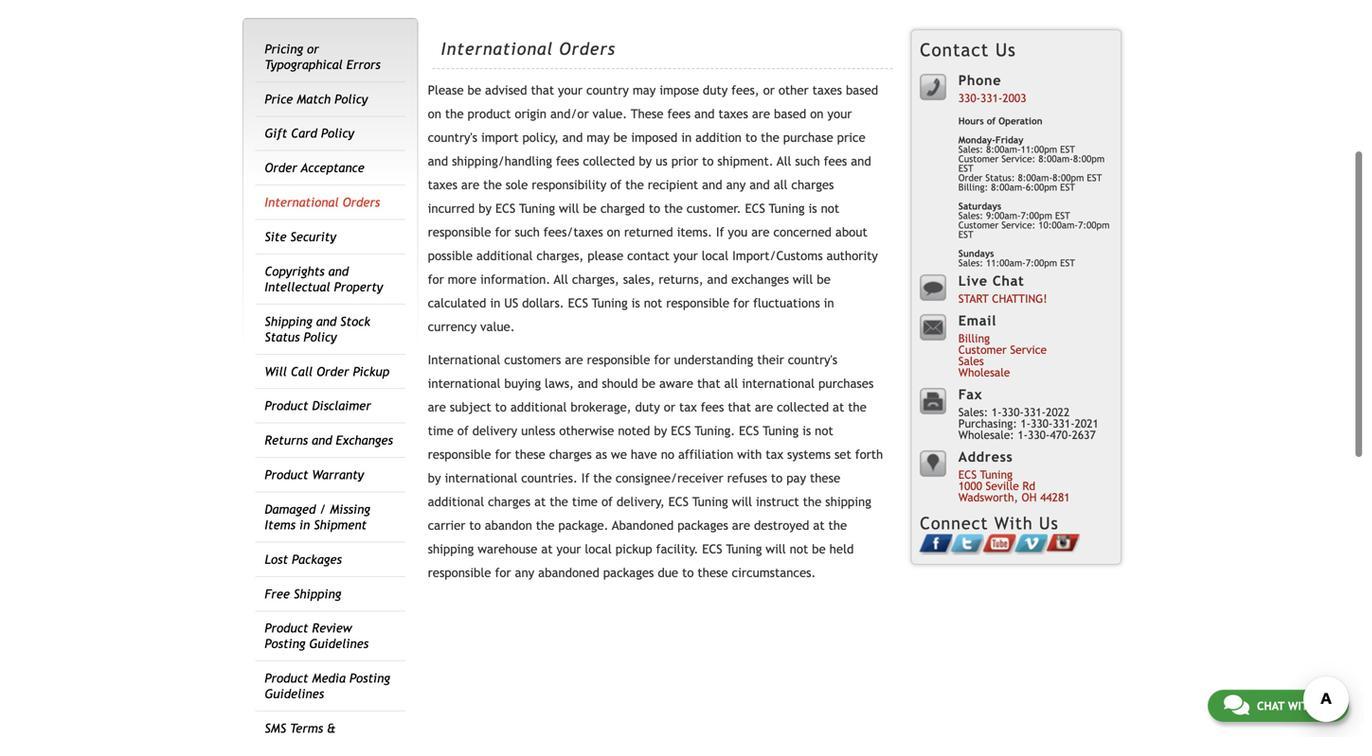 Task type: locate. For each thing, give the bounding box(es) containing it.
local down items.
[[702, 249, 729, 263]]

if left "you"
[[716, 225, 724, 240]]

331- inside phone 330-331-2003
[[980, 91, 1002, 105]]

0 vertical spatial duty
[[703, 83, 728, 98]]

4 sales: from the top
[[958, 406, 988, 419]]

0 vertical spatial service:
[[1001, 153, 1036, 164]]

1 vertical spatial customer
[[958, 220, 999, 231]]

posting inside product media posting guidelines
[[349, 672, 390, 686]]

0 vertical spatial international
[[441, 39, 553, 59]]

1 horizontal spatial tax
[[766, 448, 783, 462]]

0 horizontal spatial value.
[[480, 320, 515, 334]]

1 horizontal spatial or
[[664, 400, 675, 415]]

in left us
[[490, 296, 500, 311]]

sales: up live
[[958, 258, 983, 268]]

2 vertical spatial us
[[1319, 700, 1333, 713]]

all
[[774, 178, 788, 192], [724, 377, 738, 391]]

4 product from the top
[[265, 672, 308, 686]]

0 vertical spatial or
[[307, 42, 319, 56]]

330-331-2003 link
[[958, 91, 1026, 105]]

duty left fees,
[[703, 83, 728, 98]]

1 vertical spatial local
[[585, 542, 612, 557]]

value. down country
[[593, 107, 627, 121]]

phone 330-331-2003
[[958, 72, 1026, 105]]

0 vertical spatial guidelines
[[309, 637, 369, 652]]

hours
[[958, 116, 984, 126]]

any down warehouse
[[515, 566, 534, 581]]

tuning down refuses
[[692, 495, 728, 510]]

0 vertical spatial all
[[777, 154, 791, 169]]

posting inside the product review posting guidelines
[[265, 637, 305, 652]]

tax
[[679, 400, 697, 415], [766, 448, 783, 462]]

policy up will call order pickup link
[[303, 330, 337, 345]]

fees down impose
[[667, 107, 691, 121]]

such left the fees/taxes
[[515, 225, 540, 240]]

seville
[[986, 480, 1019, 493]]

to up delivery
[[495, 400, 507, 415]]

ecs right tuning. at the bottom of page
[[739, 424, 759, 439]]

10:00am-
[[1038, 220, 1078, 231]]

1 vertical spatial that
[[697, 377, 720, 391]]

us
[[504, 296, 518, 311]]

0 vertical spatial any
[[726, 178, 746, 192]]

2 vertical spatial is
[[802, 424, 811, 439]]

1 customer from the top
[[958, 153, 999, 164]]

1 vertical spatial shipping
[[294, 587, 341, 602]]

3 customer from the top
[[958, 343, 1007, 356]]

1 horizontal spatial posting
[[349, 672, 390, 686]]

11:00am-
[[986, 258, 1026, 268]]

duty up noted
[[635, 400, 660, 415]]

phone
[[958, 72, 1001, 88]]

tuning down the sales,
[[592, 296, 628, 311]]

time up package.
[[572, 495, 598, 510]]

2 horizontal spatial or
[[763, 83, 775, 98]]

all up dollars.
[[554, 272, 568, 287]]

1 horizontal spatial any
[[726, 178, 746, 192]]

start chatting! link
[[958, 292, 1047, 305]]

billing:
[[958, 182, 988, 193]]

2 vertical spatial international
[[428, 353, 500, 368]]

chat down 11:00am-
[[993, 273, 1024, 289]]

all up concerned
[[774, 178, 788, 192]]

0 vertical spatial that
[[531, 83, 554, 98]]

based
[[846, 83, 878, 98], [774, 107, 806, 121]]

1 horizontal spatial all
[[774, 178, 788, 192]]

your
[[558, 83, 583, 98], [827, 107, 852, 121], [673, 249, 698, 263], [556, 542, 581, 557]]

8:00am- up 9:00am-
[[991, 182, 1026, 193]]

1 vertical spatial may
[[587, 130, 610, 145]]

0 horizontal spatial tax
[[679, 400, 697, 415]]

1 horizontal spatial charges
[[549, 448, 592, 462]]

local
[[702, 249, 729, 263], [585, 542, 612, 557]]

live chat start chatting!
[[958, 273, 1047, 305]]

authority
[[826, 249, 878, 263]]

1 horizontal spatial orders
[[559, 39, 616, 59]]

or inside please be advised that your country may impose duty fees, or other taxes based on the product origin and/or value. these fees and taxes are based on your country's import policy, and may be imposed in addition to the purchase price and shipping/handling fees collected by us prior to shipment. all such fees and taxes are the sole responsibility of the recipient and any and all charges incurred by ecs tuning will be charged to the customer. ecs tuning is not responsible for such fees/taxes on returned items. if you are concerned about possible additional charges, please contact your local import/customs authority for more information. all charges, sales, returns, and exchanges will be calculated in us dollars. ecs tuning is not responsible for fluctuations in currency value.
[[763, 83, 775, 98]]

are down their
[[755, 400, 773, 415]]

policy
[[335, 92, 368, 106], [321, 126, 354, 141], [303, 330, 337, 345]]

2 vertical spatial or
[[664, 400, 675, 415]]

chat with us link
[[1208, 691, 1349, 723]]

in inside damaged / missing items in shipment
[[299, 518, 310, 533]]

intellectual
[[265, 280, 330, 295]]

0 horizontal spatial packages
[[603, 566, 654, 581]]

any inside please be advised that your country may impose duty fees, or other taxes based on the product origin and/or value. these fees and taxes are based on your country's import policy, and may be imposed in addition to the purchase price and shipping/handling fees collected by us prior to shipment. all such fees and taxes are the sole responsibility of the recipient and any and all charges incurred by ecs tuning will be charged to the customer. ecs tuning is not responsible for such fees/taxes on returned items. if you are concerned about possible additional charges, please contact your local import/customs authority for more information. all charges, sales, returns, and exchanges will be calculated in us dollars. ecs tuning is not responsible for fluctuations in currency value.
[[726, 178, 746, 192]]

0 vertical spatial shipping
[[265, 314, 312, 329]]

shipping
[[825, 495, 871, 510], [428, 542, 474, 557]]

order
[[265, 161, 297, 175], [958, 172, 983, 183], [317, 364, 349, 379]]

0 horizontal spatial collected
[[583, 154, 635, 169]]

0 horizontal spatial if
[[581, 471, 589, 486]]

us right comments image
[[1319, 700, 1333, 713]]

2 vertical spatial charges
[[488, 495, 531, 510]]

order left status:
[[958, 172, 983, 183]]

2 service: from the top
[[1001, 220, 1036, 231]]

is
[[808, 201, 817, 216], [631, 296, 640, 311], [802, 424, 811, 439]]

status
[[265, 330, 300, 345]]

0 vertical spatial these
[[515, 448, 545, 462]]

guidelines inside the product review posting guidelines
[[309, 637, 369, 652]]

0 vertical spatial with
[[737, 448, 762, 462]]

tuning up systems
[[763, 424, 799, 439]]

may up these
[[633, 83, 656, 98]]

2003
[[1002, 91, 1026, 105]]

product inside the product review posting guidelines
[[265, 622, 308, 636]]

collected up responsibility
[[583, 154, 635, 169]]

warehouse
[[478, 542, 537, 557]]

copyrights and intellectual property
[[265, 264, 383, 295]]

2 vertical spatial additional
[[428, 495, 484, 510]]

sales: down fax
[[958, 406, 988, 419]]

fees down price
[[824, 154, 847, 169]]

by left us at the left of page
[[639, 154, 652, 169]]

that up tuning. at the bottom of page
[[728, 400, 751, 415]]

taxes right other
[[812, 83, 842, 98]]

1 vertical spatial orders
[[342, 195, 380, 210]]

responsibility
[[532, 178, 606, 192]]

responsible down returns,
[[666, 296, 729, 311]]

for
[[495, 225, 511, 240], [428, 272, 444, 287], [733, 296, 749, 311], [654, 353, 670, 368], [495, 448, 511, 462], [495, 566, 511, 581]]

returns and exchanges
[[265, 433, 393, 448]]

price
[[837, 130, 865, 145]]

be
[[467, 83, 481, 98], [613, 130, 627, 145], [583, 201, 597, 216], [817, 272, 831, 287], [642, 377, 655, 391], [812, 542, 826, 557]]

0 horizontal spatial with
[[737, 448, 762, 462]]

tuning
[[519, 201, 555, 216], [769, 201, 805, 216], [592, 296, 628, 311], [763, 424, 799, 439], [980, 468, 1013, 481], [692, 495, 728, 510], [726, 542, 762, 557]]

7:00pm right 9:00am-
[[1078, 220, 1110, 231]]

service: left 10:00am-
[[1001, 220, 1036, 231]]

330-
[[958, 91, 980, 105], [1002, 406, 1024, 419], [1031, 417, 1053, 430], [1028, 428, 1050, 442]]

duty inside international customers are responsible for understanding their country's international buying laws, and should be aware that all international purchases are subject to additional brokerage, duty or tax fees that are collected at the time of delivery unless otherwise noted by ecs tuning. ecs tuning is not responsible for these charges as we have no affiliation with tax systems set forth by international countries. if the consignee/receiver refuses to pay these additional charges at the time of delivery, ecs tuning will instruct the shipping carrier to abandon the package. abandoned packages are destroyed at the shipping warehouse at your local pickup facility. ecs tuning will not be held responsible for any abandoned packages due to these circumstances.
[[635, 400, 660, 415]]

and down price
[[851, 154, 871, 169]]

product down free on the left of page
[[265, 622, 308, 636]]

us for connect
[[1039, 514, 1059, 534]]

local inside international customers are responsible for understanding their country's international buying laws, and should be aware that all international purchases are subject to additional brokerage, duty or tax fees that are collected at the time of delivery unless otherwise noted by ecs tuning. ecs tuning is not responsible for these charges as we have no affiliation with tax systems set forth by international countries. if the consignee/receiver refuses to pay these additional charges at the time of delivery, ecs tuning will instruct the shipping carrier to abandon the package. abandoned packages are destroyed at the shipping warehouse at your local pickup facility. ecs tuning will not be held responsible for any abandoned packages due to these circumstances.
[[585, 542, 612, 557]]

and inside shipping and stock status policy
[[316, 314, 336, 329]]

price match policy
[[265, 92, 368, 106]]

1 horizontal spatial us
[[1039, 514, 1059, 534]]

policy for gift card policy
[[321, 126, 354, 141]]

0 vertical spatial chat
[[993, 273, 1024, 289]]

us
[[656, 154, 668, 169]]

2 horizontal spatial charges
[[791, 178, 834, 192]]

will call order pickup
[[265, 364, 389, 379]]

product for product media posting guidelines
[[265, 672, 308, 686]]

product down returns
[[265, 468, 308, 483]]

2 horizontal spatial taxes
[[812, 83, 842, 98]]

or
[[307, 42, 319, 56], [763, 83, 775, 98], [664, 400, 675, 415]]

3 sales: from the top
[[958, 258, 983, 268]]

returns and exchanges link
[[265, 433, 393, 448]]

2 horizontal spatial order
[[958, 172, 983, 183]]

to up returned
[[649, 201, 660, 216]]

contact
[[920, 39, 989, 60]]

guidelines for media
[[265, 687, 324, 702]]

items
[[265, 518, 296, 533]]

0 horizontal spatial us
[[995, 39, 1016, 60]]

ecs up "you"
[[745, 201, 765, 216]]

all inside please be advised that your country may impose duty fees, or other taxes based on the product origin and/or value. these fees and taxes are based on your country's import policy, and may be imposed in addition to the purchase price and shipping/handling fees collected by us prior to shipment. all such fees and taxes are the sole responsibility of the recipient and any and all charges incurred by ecs tuning will be charged to the customer. ecs tuning is not responsible for such fees/taxes on returned items. if you are concerned about possible additional charges, please contact your local import/customs authority for more information. all charges, sales, returns, and exchanges will be calculated in us dollars. ecs tuning is not responsible for fluctuations in currency value.
[[774, 178, 788, 192]]

ecs down address
[[958, 468, 977, 481]]

8:00am- up status:
[[986, 144, 1021, 155]]

sundays
[[958, 248, 994, 259]]

exchanges
[[731, 272, 789, 287]]

product inside product media posting guidelines
[[265, 672, 308, 686]]

your inside international customers are responsible for understanding their country's international buying laws, and should be aware that all international purchases are subject to additional brokerage, duty or tax fees that are collected at the time of delivery unless otherwise noted by ecs tuning. ecs tuning is not responsible for these charges as we have no affiliation with tax systems set forth by international countries. if the consignee/receiver refuses to pay these additional charges at the time of delivery, ecs tuning will instruct the shipping carrier to abandon the package. abandoned packages are destroyed at the shipping warehouse at your local pickup facility. ecs tuning will not be held responsible for any abandoned packages due to these circumstances.
[[556, 542, 581, 557]]

fees inside international customers are responsible for understanding their country's international buying laws, and should be aware that all international purchases are subject to additional brokerage, duty or tax fees that are collected at the time of delivery unless otherwise noted by ecs tuning. ecs tuning is not responsible for these charges as we have no affiliation with tax systems set forth by international countries. if the consignee/receiver refuses to pay these additional charges at the time of delivery, ecs tuning will instruct the shipping carrier to abandon the package. abandoned packages are destroyed at the shipping warehouse at your local pickup facility. ecs tuning will not be held responsible for any abandoned packages due to these circumstances.
[[701, 400, 724, 415]]

0 horizontal spatial country's
[[428, 130, 477, 145]]

shipping down carrier
[[428, 542, 474, 557]]

are right "you"
[[751, 225, 770, 240]]

1 vertical spatial taxes
[[718, 107, 748, 121]]

1 vertical spatial value.
[[480, 320, 515, 334]]

8:00pm down 11:00pm
[[1052, 172, 1084, 183]]

customer.
[[686, 201, 741, 216]]

sales,
[[623, 272, 655, 287]]

if right countries.
[[581, 471, 589, 486]]

orders up country
[[559, 39, 616, 59]]

0 vertical spatial customer
[[958, 153, 999, 164]]

1000
[[958, 480, 982, 493]]

chat
[[993, 273, 1024, 289], [1257, 700, 1285, 713]]

1 vertical spatial international orders
[[265, 195, 380, 210]]

pickup
[[615, 542, 652, 557]]

1 horizontal spatial chat
[[1257, 700, 1285, 713]]

0 vertical spatial value.
[[593, 107, 627, 121]]

1 vertical spatial any
[[515, 566, 534, 581]]

sales: inside fax sales: 1-330-331-2022 purchasing: 1-330-331-2021 wholesale: 1-330-470-2637
[[958, 406, 988, 419]]

1 horizontal spatial local
[[702, 249, 729, 263]]

sales link
[[958, 355, 984, 368]]

1 horizontal spatial based
[[846, 83, 878, 98]]

be left aware
[[642, 377, 655, 391]]

the down recipient
[[664, 201, 683, 216]]

1 product from the top
[[265, 399, 308, 414]]

1 vertical spatial all
[[554, 272, 568, 287]]

1 vertical spatial international
[[265, 195, 339, 210]]

posting
[[265, 637, 305, 652], [349, 672, 390, 686]]

time
[[428, 424, 454, 439], [572, 495, 598, 510]]

abandoned
[[612, 519, 674, 533]]

pricing or typographical errors link
[[265, 42, 381, 72]]

lost packages link
[[265, 553, 342, 567]]

order down gift
[[265, 161, 297, 175]]

country's up purchases
[[788, 353, 837, 368]]

0 horizontal spatial shipping
[[428, 542, 474, 557]]

2 horizontal spatial us
[[1319, 700, 1333, 713]]

on
[[428, 107, 441, 121], [810, 107, 824, 121], [607, 225, 620, 240]]

additional inside please be advised that your country may impose duty fees, or other taxes based on the product origin and/or value. these fees and taxes are based on your country's import policy, and may be imposed in addition to the purchase price and shipping/handling fees collected by us prior to shipment. all such fees and taxes are the sole responsibility of the recipient and any and all charges incurred by ecs tuning will be charged to the customer. ecs tuning is not responsible for such fees/taxes on returned items. if you are concerned about possible additional charges, please contact your local import/customs authority for more information. all charges, sales, returns, and exchanges will be calculated in us dollars. ecs tuning is not responsible for fluctuations in currency value.
[[476, 249, 533, 263]]

at down countries.
[[534, 495, 546, 510]]

site security link
[[265, 230, 336, 244]]

due
[[658, 566, 678, 581]]

customer inside email billing customer service sales wholesale
[[958, 343, 1007, 356]]

incurred
[[428, 201, 475, 216]]

packages up the facility.
[[677, 519, 728, 533]]

1 vertical spatial time
[[572, 495, 598, 510]]

international down currency
[[428, 353, 500, 368]]

0 horizontal spatial charges
[[488, 495, 531, 510]]

collected inside international customers are responsible for understanding their country's international buying laws, and should be aware that all international purchases are subject to additional brokerage, duty or tax fees that are collected at the time of delivery unless otherwise noted by ecs tuning. ecs tuning is not responsible for these charges as we have no affiliation with tax systems set forth by international countries. if the consignee/receiver refuses to pay these additional charges at the time of delivery, ecs tuning will instruct the shipping carrier to abandon the package. abandoned packages are destroyed at the shipping warehouse at your local pickup facility. ecs tuning will not be held responsible for any abandoned packages due to these circumstances.
[[777, 400, 829, 415]]

1 horizontal spatial order
[[317, 364, 349, 379]]

all inside international customers are responsible for understanding their country's international buying laws, and should be aware that all international purchases are subject to additional brokerage, duty or tax fees that are collected at the time of delivery unless otherwise noted by ecs tuning. ecs tuning is not responsible for these charges as we have no affiliation with tax systems set forth by international countries. if the consignee/receiver refuses to pay these additional charges at the time of delivery, ecs tuning will instruct the shipping carrier to abandon the package. abandoned packages are destroyed at the shipping warehouse at your local pickup facility. ecs tuning will not be held responsible for any abandoned packages due to these circumstances.
[[724, 377, 738, 391]]

1 vertical spatial posting
[[349, 672, 390, 686]]

policy right card
[[321, 126, 354, 141]]

country's
[[428, 130, 477, 145], [788, 353, 837, 368]]

0 horizontal spatial local
[[585, 542, 612, 557]]

shipping down "set"
[[825, 495, 871, 510]]

have
[[631, 448, 657, 462]]

shipping
[[265, 314, 312, 329], [294, 587, 341, 602]]

0 vertical spatial all
[[774, 178, 788, 192]]

abandon
[[485, 519, 532, 533]]

local inside please be advised that your country may impose duty fees, or other taxes based on the product origin and/or value. these fees and taxes are based on your country's import policy, and may be imposed in addition to the purchase price and shipping/handling fees collected by us prior to shipment. all such fees and taxes are the sole responsibility of the recipient and any and all charges incurred by ecs tuning will be charged to the customer. ecs tuning is not responsible for such fees/taxes on returned items. if you are concerned about possible additional charges, please contact your local import/customs authority for more information. all charges, sales, returns, and exchanges will be calculated in us dollars. ecs tuning is not responsible for fluctuations in currency value.
[[702, 249, 729, 263]]

and inside copyrights and intellectual property
[[328, 264, 349, 279]]

330- inside phone 330-331-2003
[[958, 91, 980, 105]]

1 horizontal spatial such
[[795, 154, 820, 169]]

0 vertical spatial local
[[702, 249, 729, 263]]

more
[[448, 272, 477, 287]]

are up laws,
[[565, 353, 583, 368]]

monday-
[[958, 134, 995, 145]]

0 vertical spatial charges
[[791, 178, 834, 192]]

0 horizontal spatial chat
[[993, 273, 1024, 289]]

3 product from the top
[[265, 622, 308, 636]]

1 horizontal spatial if
[[716, 225, 724, 240]]

based up price
[[846, 83, 878, 98]]

refuses
[[727, 471, 767, 486]]

please be advised that your country may impose duty fees, or other taxes based on the product origin and/or value. these fees and taxes are based on your country's import policy, and may be imposed in addition to the purchase price and shipping/handling fees collected by us prior to shipment. all such fees and taxes are the sole responsibility of the recipient and any and all charges incurred by ecs tuning will be charged to the customer. ecs tuning is not responsible for such fees/taxes on returned items. if you are concerned about possible additional charges, please contact your local import/customs authority for more information. all charges, sales, returns, and exchanges will be calculated in us dollars. ecs tuning is not responsible for fluctuations in currency value.
[[428, 83, 878, 334]]

by up carrier
[[428, 471, 441, 486]]

and
[[694, 107, 715, 121], [562, 130, 583, 145], [428, 154, 448, 169], [851, 154, 871, 169], [702, 178, 722, 192], [749, 178, 770, 192], [328, 264, 349, 279], [707, 272, 728, 287], [316, 314, 336, 329], [578, 377, 598, 391], [312, 433, 332, 448]]

these down systems
[[810, 471, 840, 486]]

1 horizontal spatial international orders
[[441, 39, 616, 59]]

1 vertical spatial based
[[774, 107, 806, 121]]

operation
[[998, 116, 1042, 126]]

1 vertical spatial these
[[810, 471, 840, 486]]

2 vertical spatial taxes
[[428, 178, 457, 192]]

331-
[[980, 91, 1002, 105], [1024, 406, 1046, 419], [1053, 417, 1075, 430]]

1 vertical spatial guidelines
[[265, 687, 324, 702]]

guidelines
[[309, 637, 369, 652], [265, 687, 324, 702]]

1 horizontal spatial packages
[[677, 519, 728, 533]]

2 horizontal spatial these
[[810, 471, 840, 486]]

sales: down hours
[[958, 144, 983, 155]]

charges down purchase
[[791, 178, 834, 192]]

should
[[602, 377, 638, 391]]

is up concerned
[[808, 201, 817, 216]]

with
[[994, 514, 1033, 534]]

and inside international customers are responsible for understanding their country's international buying laws, and should be aware that all international purchases are subject to additional brokerage, duty or tax fees that are collected at the time of delivery unless otherwise noted by ecs tuning. ecs tuning is not responsible for these charges as we have no affiliation with tax systems set forth by international countries. if the consignee/receiver refuses to pay these additional charges at the time of delivery, ecs tuning will instruct the shipping carrier to abandon the package. abandoned packages are destroyed at the shipping warehouse at your local pickup facility. ecs tuning will not be held responsible for any abandoned packages due to these circumstances.
[[578, 377, 598, 391]]

will up fluctuations
[[793, 272, 813, 287]]

order inside hours of operation monday-friday sales: 8:00am-11:00pm est customer service: 8:00am-8:00pm est order status: 8:00am-8:00pm est billing: 8:00am-6:00pm est saturdays sales: 9:00am-7:00pm est customer service: 10:00am-7:00pm est sundays sales: 11:00am-7:00pm est
[[958, 172, 983, 183]]

customer service link
[[958, 343, 1047, 356]]

guidelines down the review
[[309, 637, 369, 652]]

the left sole
[[483, 178, 502, 192]]

with inside international customers are responsible for understanding their country's international buying laws, and should be aware that all international purchases are subject to additional brokerage, duty or tax fees that are collected at the time of delivery unless otherwise noted by ecs tuning. ecs tuning is not responsible for these charges as we have no affiliation with tax systems set forth by international countries. if the consignee/receiver refuses to pay these additional charges at the time of delivery, ecs tuning will instruct the shipping carrier to abandon the package. abandoned packages are destroyed at the shipping warehouse at your local pickup facility. ecs tuning will not be held responsible for any abandoned packages due to these circumstances.
[[737, 448, 762, 462]]

all
[[777, 154, 791, 169], [554, 272, 568, 287]]

1 horizontal spatial that
[[697, 377, 720, 391]]

of inside hours of operation monday-friday sales: 8:00am-11:00pm est customer service: 8:00am-8:00pm est order status: 8:00am-8:00pm est billing: 8:00am-6:00pm est saturdays sales: 9:00am-7:00pm est customer service: 10:00am-7:00pm est sundays sales: 11:00am-7:00pm est
[[987, 116, 996, 126]]

site security
[[265, 230, 336, 244]]

chat right comments image
[[1257, 700, 1285, 713]]

purchasing:
[[958, 417, 1017, 430]]

posting for product media posting guidelines
[[349, 672, 390, 686]]

returns
[[265, 433, 308, 448]]

delivery
[[472, 424, 517, 439]]

all down the understanding
[[724, 377, 738, 391]]

1 vertical spatial collected
[[777, 400, 829, 415]]

instruct
[[756, 495, 799, 510]]

2 product from the top
[[265, 468, 308, 483]]

with right comments image
[[1288, 700, 1316, 713]]

price
[[265, 92, 293, 106]]

0 vertical spatial additional
[[476, 249, 533, 263]]

of right hours
[[987, 116, 996, 126]]

1 horizontal spatial may
[[633, 83, 656, 98]]

such
[[795, 154, 820, 169], [515, 225, 540, 240]]

charges, down the fees/taxes
[[537, 249, 584, 263]]

of down subject
[[457, 424, 469, 439]]

that up origin
[[531, 83, 554, 98]]

disclaimer
[[312, 399, 371, 414]]

charges down otherwise at the left bottom of the page
[[549, 448, 592, 462]]

0 horizontal spatial or
[[307, 42, 319, 56]]

may
[[633, 83, 656, 98], [587, 130, 610, 145]]

2 vertical spatial that
[[728, 400, 751, 415]]

order right call
[[317, 364, 349, 379]]

responsible down delivery
[[428, 448, 491, 462]]

damaged
[[265, 502, 316, 517]]

0 vertical spatial if
[[716, 225, 724, 240]]

fees,
[[731, 83, 759, 98]]

1 vertical spatial policy
[[321, 126, 354, 141]]

at right destroyed at the right bottom of page
[[813, 519, 825, 533]]

wadsworth,
[[958, 491, 1018, 504]]

0 vertical spatial policy
[[335, 92, 368, 106]]

sales: down billing:
[[958, 210, 983, 221]]

guidelines inside product media posting guidelines
[[265, 687, 324, 702]]

held
[[829, 542, 854, 557]]

collected
[[583, 154, 635, 169], [777, 400, 829, 415]]

the up charged
[[625, 178, 644, 192]]

0 horizontal spatial duty
[[635, 400, 660, 415]]

packages down pickup
[[603, 566, 654, 581]]



Task type: vqa. For each thing, say whether or not it's contained in the screenshot.
Seville
yes



Task type: describe. For each thing, give the bounding box(es) containing it.
duty inside please be advised that your country may impose duty fees, or other taxes based on the product origin and/or value. these fees and taxes are based on your country's import policy, and may be imposed in addition to the purchase price and shipping/handling fees collected by us prior to shipment. all such fees and taxes are the sole responsibility of the recipient and any and all charges incurred by ecs tuning will be charged to the customer. ecs tuning is not responsible for such fees/taxes on returned items. if you are concerned about possible additional charges, please contact your local import/customs authority for more information. all charges, sales, returns, and exchanges will be calculated in us dollars. ecs tuning is not responsible for fluctuations in currency value.
[[703, 83, 728, 98]]

oh
[[1022, 491, 1037, 504]]

brokerage,
[[571, 400, 631, 415]]

country's inside please be advised that your country may impose duty fees, or other taxes based on the product origin and/or value. these fees and taxes are based on your country's import policy, and may be imposed in addition to the purchase price and shipping/handling fees collected by us prior to shipment. all such fees and taxes are the sole responsibility of the recipient and any and all charges incurred by ecs tuning will be charged to the customer. ecs tuning is not responsible for such fees/taxes on returned items. if you are concerned about possible additional charges, please contact your local import/customs authority for more information. all charges, sales, returns, and exchanges will be calculated in us dollars. ecs tuning is not responsible for fluctuations in currency value.
[[428, 130, 477, 145]]

will up circumstances.
[[766, 542, 786, 557]]

missing
[[330, 502, 370, 517]]

of inside please be advised that your country may impose duty fees, or other taxes based on the product origin and/or value. these fees and taxes are based on your country's import policy, and may be imposed in addition to the purchase price and shipping/handling fees collected by us prior to shipment. all such fees and taxes are the sole responsibility of the recipient and any and all charges incurred by ecs tuning will be charged to the customer. ecs tuning is not responsible for such fees/taxes on returned items. if you are concerned about possible additional charges, please contact your local import/customs authority for more information. all charges, sales, returns, and exchanges will be calculated in us dollars. ecs tuning is not responsible for fluctuations in currency value.
[[610, 178, 622, 192]]

be down authority
[[817, 272, 831, 287]]

tuning inside address ecs tuning 1000 seville rd wadsworth, oh 44281
[[980, 468, 1013, 481]]

copyrights and intellectual property link
[[265, 264, 383, 295]]

recipient
[[648, 178, 698, 192]]

information.
[[480, 272, 550, 287]]

the down please
[[445, 107, 464, 121]]

product for product warranty
[[265, 468, 308, 483]]

1 vertical spatial charges
[[549, 448, 592, 462]]

0 vertical spatial time
[[428, 424, 454, 439]]

&
[[327, 722, 336, 737]]

are left destroyed at the right bottom of page
[[732, 519, 750, 533]]

for left more
[[428, 272, 444, 287]]

gift card policy link
[[265, 126, 354, 141]]

wholesale
[[958, 366, 1010, 379]]

set
[[834, 448, 851, 462]]

0 vertical spatial charges,
[[537, 249, 584, 263]]

international orders link
[[265, 195, 380, 210]]

packages
[[292, 553, 342, 567]]

friday
[[995, 134, 1023, 145]]

ecs down sole
[[495, 201, 516, 216]]

and up 'incurred'
[[428, 154, 448, 169]]

330- up wholesale:
[[1002, 406, 1024, 419]]

ecs down consignee/receiver
[[668, 495, 689, 510]]

be up the fees/taxes
[[583, 201, 597, 216]]

chatting!
[[992, 292, 1047, 305]]

free
[[265, 587, 290, 602]]

0 vertical spatial tax
[[679, 400, 697, 415]]

package.
[[558, 519, 609, 533]]

aware
[[659, 377, 693, 391]]

billing
[[958, 332, 990, 345]]

stock
[[340, 314, 370, 329]]

tuning.
[[695, 424, 735, 439]]

0 horizontal spatial on
[[428, 107, 441, 121]]

noted
[[618, 424, 650, 439]]

the down purchases
[[848, 400, 867, 415]]

0 vertical spatial taxes
[[812, 83, 842, 98]]

2 horizontal spatial on
[[810, 107, 824, 121]]

the up held
[[828, 519, 847, 533]]

and down product disclaimer link on the left
[[312, 433, 332, 448]]

charges inside please be advised that your country may impose duty fees, or other taxes based on the product origin and/or value. these fees and taxes are based on your country's import policy, and may be imposed in addition to the purchase price and shipping/handling fees collected by us prior to shipment. all such fees and taxes are the sole responsibility of the recipient and any and all charges incurred by ecs tuning will be charged to the customer. ecs tuning is not responsible for such fees/taxes on returned items. if you are concerned about possible additional charges, please contact your local import/customs authority for more information. all charges, sales, returns, and exchanges will be calculated in us dollars. ecs tuning is not responsible for fluctuations in currency value.
[[791, 178, 834, 192]]

to right prior
[[702, 154, 714, 169]]

2 horizontal spatial 331-
[[1053, 417, 1075, 430]]

0 vertical spatial based
[[846, 83, 878, 98]]

2 sales: from the top
[[958, 210, 983, 221]]

responsible down carrier
[[428, 566, 491, 581]]

origin
[[515, 107, 547, 121]]

1 vertical spatial packages
[[603, 566, 654, 581]]

purchase
[[783, 130, 833, 145]]

sms
[[265, 722, 286, 737]]

tuning down sole
[[519, 201, 555, 216]]

and up addition
[[694, 107, 715, 121]]

product disclaimer
[[265, 399, 371, 414]]

shipment
[[314, 518, 367, 533]]

in right fluctuations
[[824, 296, 834, 311]]

if inside international customers are responsible for understanding their country's international buying laws, and should be aware that all international purchases are subject to additional brokerage, duty or tax fees that are collected at the time of delivery unless otherwise noted by ecs tuning. ecs tuning is not responsible for these charges as we have no affiliation with tax systems set forth by international countries. if the consignee/receiver refuses to pay these additional charges at the time of delivery, ecs tuning will instruct the shipping carrier to abandon the package. abandoned packages are destroyed at the shipping warehouse at your local pickup facility. ecs tuning will not be held responsible for any abandoned packages due to these circumstances.
[[581, 471, 589, 486]]

any inside international customers are responsible for understanding their country's international buying laws, and should be aware that all international purchases are subject to additional brokerage, duty or tax fees that are collected at the time of delivery unless otherwise noted by ecs tuning. ecs tuning is not responsible for these charges as we have no affiliation with tax systems set forth by international countries. if the consignee/receiver refuses to pay these additional charges at the time of delivery, ecs tuning will instruct the shipping carrier to abandon the package. abandoned packages are destroyed at the shipping warehouse at your local pickup facility. ecs tuning will not be held responsible for any abandoned packages due to these circumstances.
[[515, 566, 534, 581]]

tuning up concerned
[[769, 201, 805, 216]]

are left subject
[[428, 400, 446, 415]]

0 horizontal spatial such
[[515, 225, 540, 240]]

the right "abandon"
[[536, 519, 555, 533]]

otherwise
[[559, 424, 614, 439]]

will down refuses
[[732, 495, 752, 510]]

0 vertical spatial is
[[808, 201, 817, 216]]

to up shipment. at right
[[745, 130, 757, 145]]

lost packages
[[265, 553, 342, 567]]

collected inside please be advised that your country may impose duty fees, or other taxes based on the product origin and/or value. these fees and taxes are based on your country's import policy, and may be imposed in addition to the purchase price and shipping/handling fees collected by us prior to shipment. all such fees and taxes are the sole responsibility of the recipient and any and all charges incurred by ecs tuning will be charged to the customer. ecs tuning is not responsible for such fees/taxes on returned items. if you are concerned about possible additional charges, please contact your local import/customs authority for more information. all charges, sales, returns, and exchanges will be calculated in us dollars. ecs tuning is not responsible for fluctuations in currency value.
[[583, 154, 635, 169]]

1 sales: from the top
[[958, 144, 983, 155]]

imposed
[[631, 130, 678, 145]]

1 vertical spatial 8:00pm
[[1052, 172, 1084, 183]]

and down and/or
[[562, 130, 583, 145]]

policy for price match policy
[[335, 92, 368, 106]]

the down pay
[[803, 495, 822, 510]]

wholesale link
[[958, 366, 1010, 379]]

0 horizontal spatial based
[[774, 107, 806, 121]]

if inside please be advised that your country may impose duty fees, or other taxes based on the product origin and/or value. these fees and taxes are based on your country's import policy, and may be imposed in addition to the purchase price and shipping/handling fees collected by us prior to shipment. all such fees and taxes are the sole responsibility of the recipient and any and all charges incurred by ecs tuning will be charged to the customer. ecs tuning is not responsible for such fees/taxes on returned items. if you are concerned about possible additional charges, please contact your local import/customs authority for more information. all charges, sales, returns, and exchanges will be calculated in us dollars. ecs tuning is not responsible for fluctuations in currency value.
[[716, 225, 724, 240]]

6:00pm
[[1026, 182, 1057, 193]]

are up 'incurred'
[[461, 178, 479, 192]]

media
[[312, 672, 346, 686]]

0 vertical spatial 8:00pm
[[1073, 153, 1105, 164]]

for up information.
[[495, 225, 511, 240]]

please
[[428, 83, 464, 98]]

returned
[[624, 225, 673, 240]]

not up about
[[821, 201, 839, 216]]

shipping/handling
[[452, 154, 552, 169]]

1 horizontal spatial taxes
[[718, 107, 748, 121]]

review
[[312, 622, 352, 636]]

international up subject
[[428, 377, 501, 391]]

1 horizontal spatial all
[[777, 154, 791, 169]]

copyrights
[[265, 264, 325, 279]]

0 horizontal spatial orders
[[342, 195, 380, 210]]

charged
[[600, 201, 645, 216]]

1 horizontal spatial time
[[572, 495, 598, 510]]

comments image
[[1224, 694, 1249, 717]]

systems
[[787, 448, 831, 462]]

responsible down 'incurred'
[[428, 225, 491, 240]]

conditions
[[265, 737, 324, 738]]

be left held
[[812, 542, 826, 557]]

import
[[481, 130, 519, 145]]

pricing or typographical errors
[[265, 42, 381, 72]]

1 horizontal spatial 331-
[[1024, 406, 1046, 419]]

at up abandoned
[[541, 542, 553, 557]]

be up product
[[467, 83, 481, 98]]

tuning up circumstances.
[[726, 542, 762, 557]]

or inside international customers are responsible for understanding their country's international buying laws, and should be aware that all international purchases are subject to additional brokerage, duty or tax fees that are collected at the time of delivery unless otherwise noted by ecs tuning. ecs tuning is not responsible for these charges as we have no affiliation with tax systems set forth by international countries. if the consignee/receiver refuses to pay these additional charges at the time of delivery, ecs tuning will instruct the shipping carrier to abandon the package. abandoned packages are destroyed at the shipping warehouse at your local pickup facility. ecs tuning will not be held responsible for any abandoned packages due to these circumstances.
[[664, 400, 675, 415]]

responsible up should
[[587, 353, 650, 368]]

not down destroyed at the right bottom of page
[[790, 542, 808, 557]]

damaged / missing items in shipment link
[[265, 502, 370, 533]]

to right due
[[682, 566, 694, 581]]

1 vertical spatial charges,
[[572, 272, 619, 287]]

customers
[[504, 353, 561, 368]]

policy,
[[522, 130, 559, 145]]

2 horizontal spatial that
[[728, 400, 751, 415]]

2021
[[1075, 417, 1099, 430]]

fees up responsibility
[[556, 154, 579, 169]]

prior
[[671, 154, 698, 169]]

be left imposed
[[613, 130, 627, 145]]

international inside international customers are responsible for understanding their country's international buying laws, and should be aware that all international purchases are subject to additional brokerage, duty or tax fees that are collected at the time of delivery unless otherwise noted by ecs tuning. ecs tuning is not responsible for these charges as we have no affiliation with tax systems set forth by international countries. if the consignee/receiver refuses to pay these additional charges at the time of delivery, ecs tuning will instruct the shipping carrier to abandon the package. abandoned packages are destroyed at the shipping warehouse at your local pickup facility. ecs tuning will not be held responsible for any abandoned packages due to these circumstances.
[[428, 353, 500, 368]]

circumstances.
[[732, 566, 816, 581]]

your up price
[[827, 107, 852, 121]]

ecs right dollars.
[[568, 296, 588, 311]]

us for chat
[[1319, 700, 1333, 713]]

destroyed
[[754, 519, 809, 533]]

0 vertical spatial packages
[[677, 519, 728, 533]]

at down purchases
[[833, 400, 844, 415]]

7:00pm down 6:00pm
[[1021, 210, 1052, 221]]

1 vertical spatial shipping
[[428, 542, 474, 557]]

price match policy link
[[265, 92, 368, 106]]

1- up wholesale:
[[992, 406, 1002, 419]]

8:00am- up 6:00pm
[[1038, 153, 1073, 164]]

other
[[778, 83, 809, 98]]

pricing
[[265, 42, 303, 56]]

1 service: from the top
[[1001, 153, 1036, 164]]

by up the no
[[654, 424, 667, 439]]

international down delivery
[[445, 471, 517, 486]]

shipping inside shipping and stock status policy
[[265, 314, 312, 329]]

2 customer from the top
[[958, 220, 999, 231]]

shipping and stock status policy
[[265, 314, 370, 345]]

their
[[757, 353, 784, 368]]

addition
[[695, 130, 742, 145]]

0 horizontal spatial order
[[265, 161, 297, 175]]

product disclaimer link
[[265, 399, 371, 414]]

11:00pm
[[1021, 144, 1057, 155]]

international customers are responsible for understanding their country's international buying laws, and should be aware that all international purchases are subject to additional brokerage, duty or tax fees that are collected at the time of delivery unless otherwise noted by ecs tuning. ecs tuning is not responsible for these charges as we have no affiliation with tax systems set forth by international countries. if the consignee/receiver refuses to pay these additional charges at the time of delivery, ecs tuning will instruct the shipping carrier to abandon the package. abandoned packages are destroyed at the shipping warehouse at your local pickup facility. ecs tuning will not be held responsible for any abandoned packages due to these circumstances.
[[428, 353, 883, 581]]

ecs right the facility.
[[702, 542, 722, 557]]

not up systems
[[815, 424, 833, 439]]

your up and/or
[[558, 83, 583, 98]]

policy inside shipping and stock status policy
[[303, 330, 337, 345]]

chat inside live chat start chatting!
[[993, 273, 1024, 289]]

calculated
[[428, 296, 486, 311]]

1 vertical spatial additional
[[510, 400, 567, 415]]

2637
[[1072, 428, 1096, 442]]

guidelines for review
[[309, 637, 369, 652]]

1 horizontal spatial value.
[[593, 107, 627, 121]]

product for product disclaimer
[[265, 399, 308, 414]]

ecs up the no
[[671, 424, 691, 439]]

to left pay
[[771, 471, 783, 486]]

330- left '2637'
[[1031, 417, 1053, 430]]

and down shipment. at right
[[749, 178, 770, 192]]

44281
[[1040, 491, 1070, 504]]

start
[[958, 292, 989, 305]]

country's inside international customers are responsible for understanding their country's international buying laws, and should be aware that all international purchases are subject to additional brokerage, duty or tax fees that are collected at the time of delivery unless otherwise noted by ecs tuning. ecs tuning is not responsible for these charges as we have no affiliation with tax systems set forth by international countries. if the consignee/receiver refuses to pay these additional charges at the time of delivery, ecs tuning will instruct the shipping carrier to abandon the package. abandoned packages are destroyed at the shipping warehouse at your local pickup facility. ecs tuning will not be held responsible for any abandoned packages due to these circumstances.
[[788, 353, 837, 368]]

the down "as" on the left bottom of page
[[593, 471, 612, 486]]

status:
[[985, 172, 1015, 183]]

the down countries.
[[550, 495, 568, 510]]

2022
[[1046, 406, 1070, 419]]

7:00pm down 10:00am-
[[1026, 258, 1057, 268]]

product
[[467, 107, 511, 121]]

1- left 2022
[[1020, 417, 1031, 430]]

1 horizontal spatial with
[[1288, 700, 1316, 713]]

sole
[[506, 178, 528, 192]]

by right 'incurred'
[[478, 201, 492, 216]]

or inside pricing or typographical errors
[[307, 42, 319, 56]]

2 vertical spatial these
[[698, 566, 728, 581]]

1- right wholesale:
[[1018, 428, 1028, 442]]

0 vertical spatial international orders
[[441, 39, 616, 59]]

9:00am-
[[986, 210, 1021, 221]]

lost
[[265, 553, 288, 567]]

call
[[291, 364, 313, 379]]

0 horizontal spatial these
[[515, 448, 545, 462]]

that inside please be advised that your country may impose duty fees, or other taxes based on the product origin and/or value. these fees and taxes are based on your country's import policy, and may be imposed in addition to the purchase price and shipping/handling fees collected by us prior to shipment. all such fees and taxes are the sole responsibility of the recipient and any and all charges incurred by ecs tuning will be charged to the customer. ecs tuning is not responsible for such fees/taxes on returned items. if you are concerned about possible additional charges, please contact your local import/customs authority for more information. all charges, sales, returns, and exchanges will be calculated in us dollars. ecs tuning is not responsible for fluctuations in currency value.
[[531, 83, 554, 98]]

acceptance
[[301, 161, 364, 175]]

and right returns,
[[707, 272, 728, 287]]

the up shipment. at right
[[761, 130, 779, 145]]

1 vertical spatial is
[[631, 296, 640, 311]]

0 horizontal spatial all
[[554, 272, 568, 287]]

8:00am- down 11:00pm
[[1018, 172, 1052, 183]]

typographical
[[265, 57, 343, 72]]

for down delivery
[[495, 448, 511, 462]]

ecs inside address ecs tuning 1000 seville rd wadsworth, oh 44281
[[958, 468, 977, 481]]

to right carrier
[[469, 519, 481, 533]]

international down their
[[742, 377, 815, 391]]

match
[[297, 92, 331, 106]]

abandoned
[[538, 566, 599, 581]]

470-
[[1050, 428, 1072, 442]]

and up "customer."
[[702, 178, 722, 192]]

will down responsibility
[[559, 201, 579, 216]]

unless
[[521, 424, 555, 439]]

1 horizontal spatial on
[[607, 225, 620, 240]]

free shipping link
[[265, 587, 341, 602]]

card
[[291, 126, 317, 141]]

these
[[631, 107, 664, 121]]

shipping and stock status policy link
[[265, 314, 370, 345]]

0 vertical spatial may
[[633, 83, 656, 98]]

0 vertical spatial us
[[995, 39, 1016, 60]]

impose
[[659, 83, 699, 98]]

in up prior
[[681, 130, 692, 145]]

advised
[[485, 83, 527, 98]]

0 vertical spatial shipping
[[825, 495, 871, 510]]

and/or
[[550, 107, 589, 121]]

you
[[728, 225, 748, 240]]

1 vertical spatial tax
[[766, 448, 783, 462]]

0 horizontal spatial taxes
[[428, 178, 457, 192]]

of left delivery, on the bottom
[[601, 495, 613, 510]]

for up aware
[[654, 353, 670, 368]]

for down warehouse
[[495, 566, 511, 581]]

currency
[[428, 320, 477, 334]]

are down fees,
[[752, 107, 770, 121]]

is inside international customers are responsible for understanding their country's international buying laws, and should be aware that all international purchases are subject to additional brokerage, duty or tax fees that are collected at the time of delivery unless otherwise noted by ecs tuning. ecs tuning is not responsible for these charges as we have no affiliation with tax systems set forth by international countries. if the consignee/receiver refuses to pay these additional charges at the time of delivery, ecs tuning will instruct the shipping carrier to abandon the package. abandoned packages are destroyed at the shipping warehouse at your local pickup facility. ecs tuning will not be held responsible for any abandoned packages due to these circumstances.
[[802, 424, 811, 439]]

product warranty link
[[265, 468, 364, 483]]

not down the sales,
[[644, 296, 662, 311]]

product for product review posting guidelines
[[265, 622, 308, 636]]

posting for product review posting guidelines
[[265, 637, 305, 652]]



